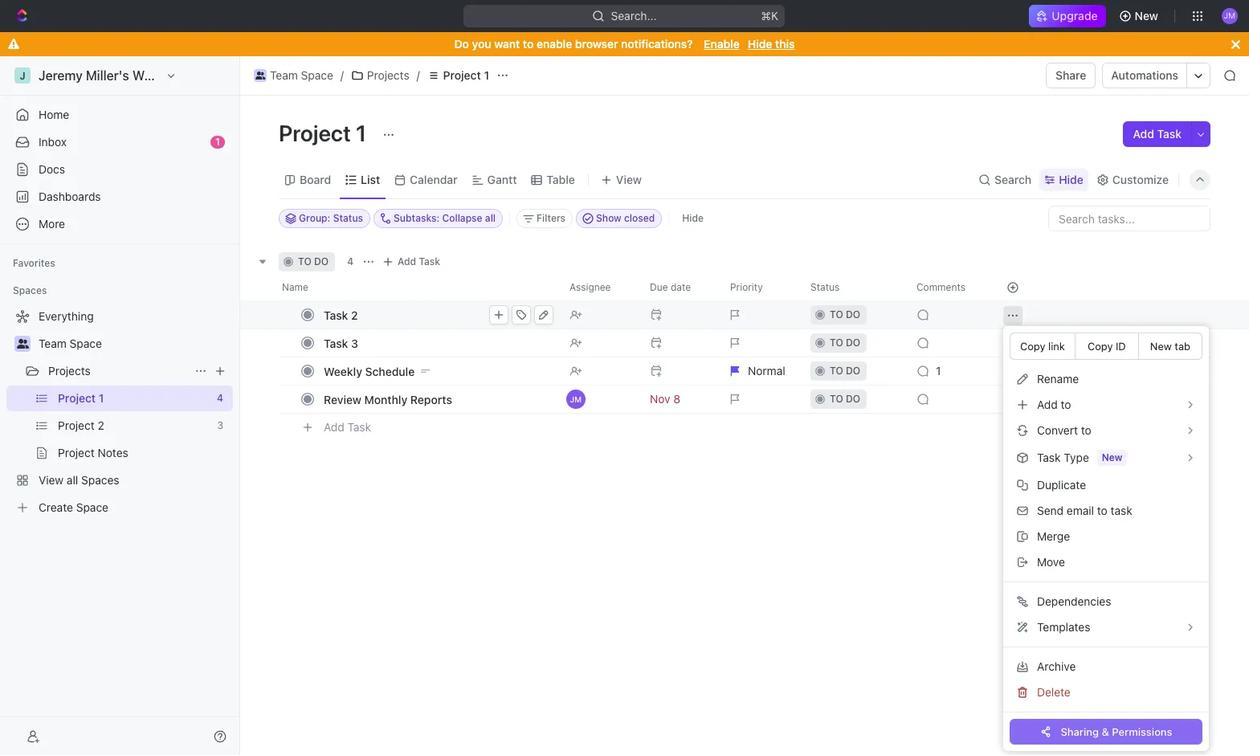 Task type: locate. For each thing, give the bounding box(es) containing it.
team inside sidebar navigation
[[39, 337, 67, 350]]

favorites button
[[6, 254, 62, 273]]

2 horizontal spatial hide
[[1059, 172, 1084, 186]]

rename link
[[1010, 366, 1203, 392]]

add task button
[[1124, 121, 1192, 147], [379, 252, 447, 272], [317, 418, 378, 437]]

1 horizontal spatial add task
[[398, 256, 440, 268]]

task up customize
[[1158, 127, 1182, 141]]

to up convert to
[[1061, 398, 1072, 412]]

team space link
[[250, 66, 337, 85], [39, 331, 230, 357]]

project down do
[[443, 68, 481, 82]]

task down review
[[348, 420, 371, 434]]

docs link
[[6, 157, 233, 182]]

dependencies link
[[1010, 589, 1203, 615]]

board link
[[297, 168, 331, 191]]

search...
[[612, 9, 657, 23]]

1 vertical spatial projects
[[48, 364, 91, 378]]

add inside 'dropdown button'
[[1038, 398, 1058, 412]]

1 vertical spatial add task button
[[379, 252, 447, 272]]

team
[[270, 68, 298, 82], [39, 337, 67, 350]]

new inside button
[[1135, 9, 1159, 23]]

0 horizontal spatial project
[[279, 120, 351, 146]]

2 / from the left
[[417, 68, 420, 82]]

0 vertical spatial add task
[[1134, 127, 1182, 141]]

copy left id
[[1088, 340, 1113, 353]]

0 horizontal spatial project 1
[[279, 120, 372, 146]]

team right user group image
[[39, 337, 67, 350]]

new up automations at right
[[1135, 9, 1159, 23]]

0 vertical spatial projects link
[[347, 66, 414, 85]]

add
[[1134, 127, 1155, 141], [398, 256, 416, 268], [1038, 398, 1058, 412], [324, 420, 345, 434]]

delete
[[1038, 686, 1071, 699]]

task up ‎task 2 link
[[419, 256, 440, 268]]

task type
[[1038, 451, 1090, 465]]

weekly
[[324, 364, 362, 378]]

archive
[[1038, 660, 1076, 674]]

3
[[351, 336, 358, 350]]

project 1
[[443, 68, 490, 82], [279, 120, 372, 146]]

upgrade
[[1052, 9, 1098, 23]]

reports
[[411, 393, 452, 406]]

1 horizontal spatial /
[[417, 68, 420, 82]]

browser
[[575, 37, 618, 51]]

2 copy from the left
[[1088, 340, 1113, 353]]

copy id
[[1088, 340, 1127, 353]]

task
[[1158, 127, 1182, 141], [419, 256, 440, 268], [324, 336, 348, 350], [348, 420, 371, 434], [1038, 451, 1061, 465]]

search
[[995, 172, 1032, 186]]

1 inside sidebar navigation
[[215, 136, 220, 148]]

share
[[1056, 68, 1087, 82]]

team space inside sidebar navigation
[[39, 337, 102, 350]]

copy inside copy id button
[[1088, 340, 1113, 353]]

1 vertical spatial projects link
[[48, 358, 188, 384]]

1 horizontal spatial team space link
[[250, 66, 337, 85]]

enable
[[537, 37, 572, 51]]

dependencies
[[1038, 595, 1112, 608]]

0 horizontal spatial team space link
[[39, 331, 230, 357]]

add task up ‎task 2 link
[[398, 256, 440, 268]]

0 horizontal spatial projects link
[[48, 358, 188, 384]]

task left 3
[[324, 336, 348, 350]]

1 horizontal spatial hide
[[748, 37, 773, 51]]

user group image
[[255, 72, 265, 80]]

1 horizontal spatial project 1
[[443, 68, 490, 82]]

tree
[[6, 304, 233, 521]]

2 vertical spatial add task
[[324, 420, 371, 434]]

send email to task
[[1038, 504, 1133, 518]]

add task for rightmost add task button
[[1134, 127, 1182, 141]]

weekly schedule
[[324, 364, 415, 378]]

copy inside copy link button
[[1021, 340, 1046, 353]]

1 vertical spatial project 1
[[279, 120, 372, 146]]

project 1 up board
[[279, 120, 372, 146]]

new left tab in the top right of the page
[[1151, 340, 1172, 352]]

new
[[1135, 9, 1159, 23], [1151, 340, 1172, 352], [1103, 452, 1123, 464]]

1 horizontal spatial team space
[[270, 68, 333, 82]]

tree containing team space
[[6, 304, 233, 521]]

user group image
[[16, 339, 29, 349]]

id
[[1116, 340, 1127, 353]]

2
[[351, 308, 358, 322]]

new down convert to dropdown button
[[1103, 452, 1123, 464]]

link
[[1049, 340, 1066, 353]]

team space right user group icon
[[270, 68, 333, 82]]

add right "4"
[[398, 256, 416, 268]]

1 horizontal spatial copy
[[1088, 340, 1113, 353]]

add up convert at right bottom
[[1038, 398, 1058, 412]]

2 horizontal spatial add task
[[1134, 127, 1182, 141]]

calendar
[[410, 172, 458, 186]]

space inside sidebar navigation
[[70, 337, 102, 350]]

1 vertical spatial hide
[[1059, 172, 1084, 186]]

projects link inside tree
[[48, 358, 188, 384]]

1 vertical spatial team space link
[[39, 331, 230, 357]]

add to link
[[1010, 392, 1203, 418]]

add task button up ‎task 2 link
[[379, 252, 447, 272]]

team space
[[270, 68, 333, 82], [39, 337, 102, 350]]

⌘k
[[762, 9, 779, 23]]

to inside 'dropdown button'
[[1061, 398, 1072, 412]]

1 horizontal spatial team
[[270, 68, 298, 82]]

2 vertical spatial new
[[1103, 452, 1123, 464]]

0 vertical spatial space
[[301, 68, 333, 82]]

copy
[[1021, 340, 1046, 353], [1088, 340, 1113, 353]]

space right user group icon
[[301, 68, 333, 82]]

you
[[472, 37, 492, 51]]

to
[[523, 37, 534, 51], [298, 256, 312, 268], [1061, 398, 1072, 412], [1082, 424, 1092, 437], [1098, 504, 1108, 518]]

projects link
[[347, 66, 414, 85], [48, 358, 188, 384]]

0 vertical spatial add task button
[[1124, 121, 1192, 147]]

1 copy from the left
[[1021, 340, 1046, 353]]

add up customize
[[1134, 127, 1155, 141]]

0 horizontal spatial hide
[[683, 212, 704, 224]]

1 vertical spatial space
[[70, 337, 102, 350]]

0 vertical spatial new
[[1135, 9, 1159, 23]]

1 vertical spatial team
[[39, 337, 67, 350]]

customize
[[1113, 172, 1169, 186]]

project up board
[[279, 120, 351, 146]]

tree inside sidebar navigation
[[6, 304, 233, 521]]

0 horizontal spatial team space
[[39, 337, 102, 350]]

share button
[[1047, 63, 1097, 88]]

space right user group image
[[70, 337, 102, 350]]

add task down review
[[324, 420, 371, 434]]

do
[[314, 256, 329, 268]]

sharing
[[1061, 725, 1100, 738]]

1 vertical spatial project
[[279, 120, 351, 146]]

0 horizontal spatial team
[[39, 337, 67, 350]]

add task button down review
[[317, 418, 378, 437]]

0 horizontal spatial 1
[[215, 136, 220, 148]]

projects
[[367, 68, 410, 82], [48, 364, 91, 378]]

2 vertical spatial add task button
[[317, 418, 378, 437]]

table link
[[544, 168, 575, 191]]

0 horizontal spatial add task
[[324, 420, 371, 434]]

1 horizontal spatial project
[[443, 68, 481, 82]]

team space right user group image
[[39, 337, 102, 350]]

1 vertical spatial team space
[[39, 337, 102, 350]]

0 vertical spatial projects
[[367, 68, 410, 82]]

copy left link
[[1021, 340, 1046, 353]]

docs
[[39, 162, 65, 176]]

to right convert at right bottom
[[1082, 424, 1092, 437]]

type
[[1064, 451, 1090, 465]]

0 horizontal spatial projects
[[48, 364, 91, 378]]

send email to task link
[[1010, 498, 1203, 524]]

0 horizontal spatial space
[[70, 337, 102, 350]]

add task up customize
[[1134, 127, 1182, 141]]

board
[[300, 172, 331, 186]]

templates link
[[1010, 615, 1203, 641]]

1 horizontal spatial projects link
[[347, 66, 414, 85]]

space
[[301, 68, 333, 82], [70, 337, 102, 350]]

new tab link
[[1139, 333, 1203, 360]]

sidebar navigation
[[0, 56, 240, 755]]

/
[[341, 68, 344, 82], [417, 68, 420, 82]]

hide button
[[676, 209, 710, 228]]

copy for copy link
[[1021, 340, 1046, 353]]

project 1 down do
[[443, 68, 490, 82]]

add task for left add task button
[[324, 420, 371, 434]]

hide inside hide dropdown button
[[1059, 172, 1084, 186]]

projects inside sidebar navigation
[[48, 364, 91, 378]]

duplicate link
[[1010, 473, 1203, 498]]

dashboards link
[[6, 184, 233, 210]]

task 3 link
[[320, 332, 557, 355]]

1 horizontal spatial 1
[[356, 120, 367, 146]]

4
[[347, 256, 354, 268]]

0 horizontal spatial /
[[341, 68, 344, 82]]

add task button up customize
[[1124, 121, 1192, 147]]

upgrade link
[[1030, 5, 1106, 27]]

1 vertical spatial new
[[1151, 340, 1172, 352]]

team right user group icon
[[270, 68, 298, 82]]

0 horizontal spatial copy
[[1021, 340, 1046, 353]]

2 horizontal spatial 1
[[484, 68, 490, 82]]

2 vertical spatial hide
[[683, 212, 704, 224]]



Task type: vqa. For each thing, say whether or not it's contained in the screenshot.
second status from the bottom of the Task sidebar content SECTION
no



Task type: describe. For each thing, give the bounding box(es) containing it.
weekly schedule link
[[320, 360, 557, 383]]

dashboards
[[39, 190, 101, 203]]

home
[[39, 108, 69, 121]]

spaces
[[13, 285, 47, 297]]

0 vertical spatial hide
[[748, 37, 773, 51]]

do
[[455, 37, 469, 51]]

copy link button
[[1010, 333, 1076, 360]]

table
[[547, 172, 575, 186]]

0 horizontal spatial add task button
[[317, 418, 378, 437]]

task 3
[[324, 336, 358, 350]]

‎task 2 link
[[320, 303, 557, 327]]

copy link
[[1021, 340, 1066, 353]]

‎task
[[324, 308, 348, 322]]

this
[[776, 37, 795, 51]]

0 vertical spatial project
[[443, 68, 481, 82]]

schedule
[[365, 364, 415, 378]]

automations button
[[1104, 63, 1187, 88]]

to inside dropdown button
[[1082, 424, 1092, 437]]

want
[[494, 37, 520, 51]]

templates
[[1038, 620, 1091, 634]]

add to
[[1038, 398, 1072, 412]]

Search tasks... text field
[[1050, 207, 1210, 231]]

task
[[1111, 504, 1133, 518]]

1 horizontal spatial add task button
[[379, 252, 447, 272]]

to right want
[[523, 37, 534, 51]]

gantt
[[488, 172, 517, 186]]

automations
[[1112, 68, 1179, 82]]

move link
[[1010, 550, 1203, 575]]

convert to
[[1038, 424, 1092, 437]]

new for tab
[[1151, 340, 1172, 352]]

list
[[361, 172, 380, 186]]

calendar link
[[407, 168, 458, 191]]

home link
[[6, 102, 233, 128]]

task left "type"
[[1038, 451, 1061, 465]]

new tab
[[1151, 340, 1191, 352]]

convert to button
[[1010, 418, 1203, 444]]

0 vertical spatial team space link
[[250, 66, 337, 85]]

copy for copy id
[[1088, 340, 1113, 353]]

favorites
[[13, 257, 55, 269]]

duplicate
[[1038, 478, 1087, 492]]

0 vertical spatial team space
[[270, 68, 333, 82]]

1 / from the left
[[341, 68, 344, 82]]

add to button
[[1010, 392, 1203, 418]]

1 horizontal spatial projects
[[367, 68, 410, 82]]

list link
[[358, 168, 380, 191]]

review monthly reports link
[[320, 388, 557, 411]]

review monthly reports
[[324, 393, 452, 406]]

search button
[[974, 168, 1037, 191]]

copy id button
[[1075, 333, 1140, 360]]

permissions
[[1113, 725, 1173, 738]]

add down review
[[324, 420, 345, 434]]

convert
[[1038, 424, 1079, 437]]

inbox
[[39, 135, 67, 149]]

0 vertical spatial project 1
[[443, 68, 490, 82]]

hide button
[[1040, 168, 1089, 191]]

new for new button
[[1135, 9, 1159, 23]]

move
[[1038, 555, 1066, 569]]

delete link
[[1010, 680, 1203, 706]]

send
[[1038, 504, 1064, 518]]

monthly
[[365, 393, 408, 406]]

convert to link
[[1010, 418, 1203, 444]]

to do
[[298, 256, 329, 268]]

tab
[[1175, 340, 1191, 352]]

2 horizontal spatial add task button
[[1124, 121, 1192, 147]]

‎task 2
[[324, 308, 358, 322]]

hide inside hide button
[[683, 212, 704, 224]]

gantt link
[[484, 168, 517, 191]]

notifications?
[[621, 37, 693, 51]]

to left do
[[298, 256, 312, 268]]

sharing & permissions link
[[1010, 719, 1203, 745]]

merge link
[[1010, 524, 1203, 550]]

rename
[[1038, 372, 1079, 386]]

do you want to enable browser notifications? enable hide this
[[455, 37, 795, 51]]

to left task
[[1098, 504, 1108, 518]]

new button
[[1113, 3, 1169, 29]]

1 vertical spatial add task
[[398, 256, 440, 268]]

sharing & permissions
[[1061, 725, 1173, 738]]

merge
[[1038, 530, 1071, 543]]

0 vertical spatial team
[[270, 68, 298, 82]]

task inside task 3 link
[[324, 336, 348, 350]]

&
[[1102, 725, 1110, 738]]

1 horizontal spatial space
[[301, 68, 333, 82]]

email
[[1067, 504, 1095, 518]]

move button
[[1010, 550, 1203, 575]]

project 1 link
[[423, 66, 494, 85]]

templates button
[[1010, 615, 1203, 641]]

archive link
[[1010, 654, 1203, 680]]

customize button
[[1092, 168, 1174, 191]]

review
[[324, 393, 362, 406]]

enable
[[704, 37, 740, 51]]



